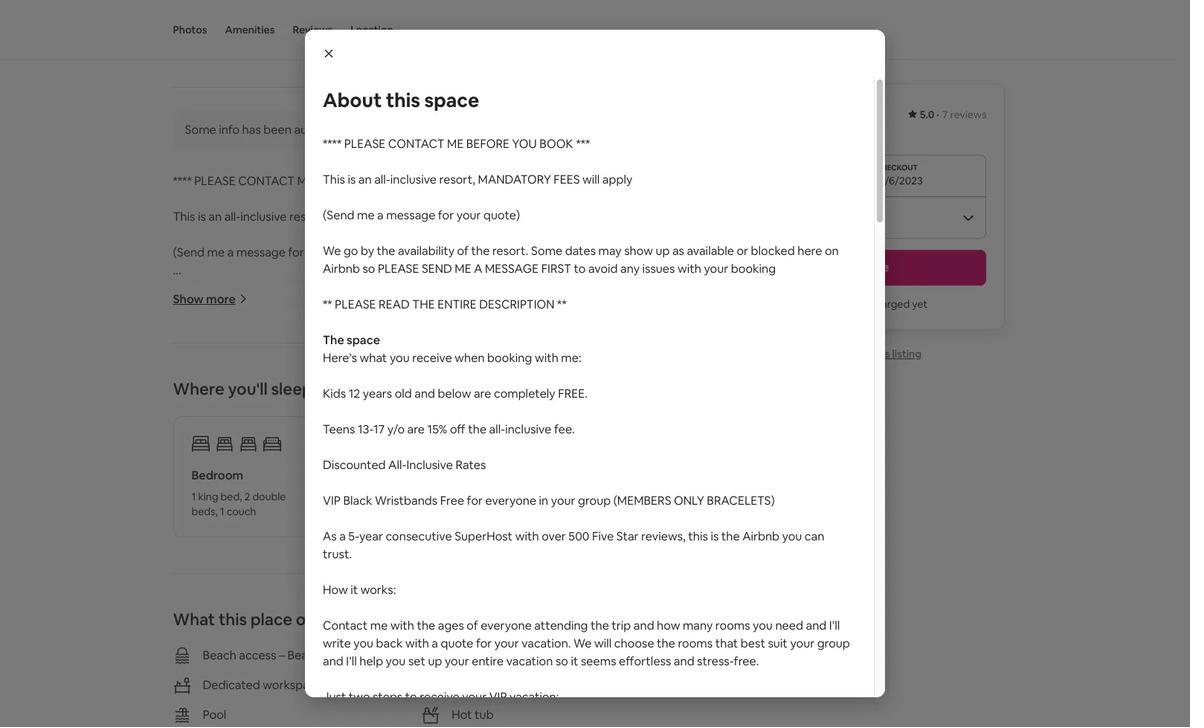 Task type: locate. For each thing, give the bounding box(es) containing it.
*** for the
[[426, 173, 440, 189]]

–
[[279, 648, 285, 663]]

availability inside about this space dialog
[[398, 243, 455, 259]]

me
[[447, 136, 464, 152], [297, 173, 314, 189], [455, 261, 471, 277], [349, 298, 365, 314]]

1 horizontal spatial issues
[[642, 261, 675, 277]]

some
[[185, 122, 216, 137], [531, 243, 563, 259], [381, 280, 413, 296]]

0 horizontal spatial old
[[245, 441, 262, 457]]

this
[[386, 88, 420, 113], [872, 347, 890, 361], [688, 529, 708, 544], [538, 584, 558, 599], [219, 609, 247, 630]]

1 vertical spatial availability
[[248, 280, 305, 296]]

1 horizontal spatial many
[[683, 618, 713, 634]]

**** please contact me before you book *** down automatically
[[173, 173, 440, 189]]

0 vertical spatial ****
[[323, 136, 342, 152]]

kids 12 years old and below are completely free. inside about this space dialog
[[323, 386, 588, 402]]

*** down the translated.
[[426, 173, 440, 189]]

0 horizontal spatial trust.
[[195, 602, 225, 617]]

only inside about this space dialog
[[674, 493, 704, 509]]

1 vertical spatial avoid
[[482, 298, 512, 314]]

0 vertical spatial below
[[438, 386, 471, 402]]

here's inside about this space dialog
[[323, 350, 357, 366]]

1 vertical spatial contact me with the ages of everyone attending the trip and how many rooms you need and i'll write you back with a quote for your vacation. we will choose the rooms that best suit your group and i'll help you set up your entire vacation so it seems effortless and stress-free.
[[173, 673, 656, 727]]

0 vertical spatial 5-
[[348, 529, 359, 544]]

as
[[672, 243, 684, 259], [522, 280, 534, 296]]

contact down been
[[238, 173, 295, 189]]

the
[[284, 49, 301, 62], [367, 49, 383, 62], [377, 243, 395, 259], [471, 243, 490, 259], [227, 280, 245, 296], [321, 280, 340, 296], [468, 422, 486, 437], [318, 477, 337, 492], [721, 529, 740, 544], [571, 584, 590, 599], [417, 618, 435, 634], [591, 618, 609, 634], [657, 636, 675, 652], [267, 673, 285, 689], [441, 673, 459, 689], [544, 691, 562, 706]]

5-
[[348, 529, 359, 544], [198, 584, 209, 599]]

a
[[432, 49, 437, 62], [377, 208, 384, 223], [227, 245, 234, 260], [339, 529, 346, 544], [189, 584, 196, 599], [432, 636, 438, 652], [318, 691, 325, 706]]

space up original
[[424, 88, 479, 113]]

0 vertical spatial stress-
[[697, 654, 734, 669]]

quote left steps
[[328, 691, 360, 706]]

1 vertical spatial **** please contact me before you book ***
[[173, 173, 440, 189]]

here's down where
[[173, 405, 207, 421]]

as
[[323, 529, 337, 544], [173, 584, 187, 599]]

1 vertical spatial quote)
[[334, 245, 370, 260]]

vip right the double
[[323, 493, 341, 509]]

an for go
[[209, 209, 222, 224]]

12
[[349, 386, 360, 402], [199, 441, 210, 457]]

reviews button
[[293, 0, 333, 60]]

a inside dive right in this is one of the few places in the area with a pool.
[[432, 49, 437, 62]]

we go by the availability of the resort. some dates may show up as available or blocked here on airbnb so please send me a message first to avoid any issues with your booking
[[323, 243, 839, 277], [173, 280, 648, 332]]

1 vertical spatial many
[[533, 673, 563, 689]]

back down beach access – beachfront
[[263, 691, 289, 706]]

attending inside about this space dialog
[[534, 618, 588, 634]]

go
[[344, 243, 358, 259], [194, 280, 208, 296]]

show left more
[[173, 291, 204, 307]]

contact down beach
[[173, 673, 218, 689]]

vacation. up hot
[[408, 691, 458, 706]]

so right more
[[257, 298, 269, 314]]

so down parking
[[490, 709, 503, 724]]

apply for **
[[602, 172, 632, 187]]

1 vertical spatial completely
[[344, 441, 406, 457]]

as inside about this space dialog
[[323, 529, 337, 544]]

blocked
[[751, 243, 795, 259], [601, 280, 645, 296]]

write down offers
[[323, 636, 351, 652]]

location button
[[351, 0, 393, 60]]

(send
[[323, 208, 354, 223], [173, 245, 205, 260]]

beachfront
[[287, 648, 348, 663]]

teens inside about this space dialog
[[323, 422, 355, 437]]

book right original
[[539, 136, 573, 152]]

read up the space
[[379, 297, 410, 312]]

0 horizontal spatial rates
[[306, 512, 336, 528]]

first
[[541, 261, 571, 277], [435, 298, 465, 314]]

premises
[[539, 677, 588, 693]]

kids up bedroom
[[173, 441, 196, 457]]

here's what you receive when booking with me: inside about this space dialog
[[323, 350, 581, 366]]

completely inside about this space dialog
[[494, 386, 555, 402]]

ages up wifi
[[438, 618, 464, 634]]

0 horizontal spatial message
[[236, 245, 285, 260]]

seems up "premises"
[[581, 654, 616, 669]]

0 vertical spatial by
[[361, 243, 374, 259]]

effortless
[[619, 654, 671, 669], [554, 709, 606, 724]]

vacation inside about this space dialog
[[506, 654, 553, 669]]

hot
[[452, 707, 472, 723]]

offers
[[296, 609, 341, 630]]

1 vertical spatial rates
[[306, 512, 336, 528]]

1 horizontal spatial a
[[474, 261, 482, 277]]

resort, inside about this space dialog
[[439, 172, 475, 187]]

here's what you receive when booking with me:
[[323, 350, 581, 366], [173, 405, 432, 421]]

1 horizontal spatial off
[[450, 422, 465, 437]]

help up the two at bottom left
[[359, 654, 383, 669]]

**** for **
[[323, 136, 342, 152]]

12 up bedroom
[[199, 441, 210, 457]]

quote
[[441, 636, 473, 652], [328, 691, 360, 706]]

1 vertical spatial discounted all-inclusive rates
[[173, 512, 336, 528]]

1 vertical spatial how
[[173, 637, 198, 653]]

how it works: down "what"
[[173, 637, 246, 653]]

0 vertical spatial space
[[424, 88, 479, 113]]

message inside about this space dialog
[[386, 208, 435, 223]]

1 vertical spatial trip
[[462, 673, 481, 689]]

0 vertical spatial as
[[672, 243, 684, 259]]

just
[[323, 690, 346, 705]]

*** inside about this space dialog
[[576, 136, 590, 152]]

may inside about this space dialog
[[598, 243, 622, 259]]

quote)
[[484, 208, 520, 223], [334, 245, 370, 260]]

here's down the at the top
[[323, 350, 357, 366]]

this is an all-inclusive resort, mandatory fees will apply for of
[[173, 209, 483, 224]]

how down "what"
[[173, 637, 198, 653]]

0 vertical spatial wristbands
[[375, 493, 438, 509]]

need inside about this space dialog
[[775, 618, 803, 634]]

1 horizontal spatial only
[[674, 493, 704, 509]]

help inside about this space dialog
[[359, 654, 383, 669]]

stress- inside about this space dialog
[[697, 654, 734, 669]]

about this space
[[323, 88, 479, 113]]

avoid
[[588, 261, 618, 277], [482, 298, 512, 314]]

1 vertical spatial resort,
[[289, 209, 325, 224]]

0 horizontal spatial (send
[[173, 245, 205, 260]]

1 vertical spatial 15%
[[277, 477, 297, 492]]

1 horizontal spatial availability
[[398, 243, 455, 259]]

**** please contact me before you book *** inside about this space dialog
[[323, 136, 590, 152]]

5.0 · 7 reviews
[[920, 108, 987, 121]]

1 horizontal spatial completely
[[494, 386, 555, 402]]

mandatory inside about this space dialog
[[478, 172, 551, 187]]

trust. up offers
[[323, 547, 352, 562]]

bedroom
[[192, 468, 243, 483]]

help down workspace
[[294, 709, 318, 724]]

17 inside about this space dialog
[[373, 422, 385, 437]]

fees
[[554, 172, 580, 187], [404, 209, 430, 224]]

read up where you'll sleep
[[229, 352, 260, 367]]

vacation. inside about this space dialog
[[522, 636, 571, 652]]

how up offers
[[323, 582, 348, 598]]

11/6/2023
[[876, 174, 923, 187]]

0 horizontal spatial contact
[[238, 173, 295, 189]]

star
[[616, 529, 639, 544], [467, 584, 489, 599]]

here inside about this space dialog
[[798, 243, 822, 259]]

vip up "what"
[[173, 548, 191, 564]]

beds,
[[192, 505, 218, 518]]

space right the at the top
[[347, 332, 380, 348]]

you down some info has been automatically translated. show original language
[[362, 173, 387, 189]]

discounted all-inclusive rates
[[323, 457, 486, 473], [173, 512, 336, 528]]

book down the translated.
[[390, 173, 424, 189]]

2 vertical spatial on
[[522, 677, 536, 693]]

vip up tub
[[489, 690, 507, 705]]

we go by the availability of the resort. some dates may show up as available or blocked here on airbnb so please send me a message first to avoid any issues with your booking inside about this space dialog
[[323, 243, 839, 277]]

0 vertical spatial read
[[379, 297, 410, 312]]

before for of
[[316, 173, 360, 189]]

trust. up beach
[[195, 602, 225, 617]]

in
[[277, 30, 287, 45], [356, 49, 365, 62], [539, 493, 548, 509], [389, 548, 399, 564]]

before for description
[[466, 136, 510, 152]]

1 horizontal spatial ages
[[438, 618, 464, 634]]

has
[[242, 122, 261, 137]]

this is an all-inclusive resort, mandatory fees will apply inside about this space dialog
[[323, 172, 632, 187]]

how it works:
[[323, 582, 396, 598], [173, 637, 246, 653]]

kids right the sleep
[[323, 386, 346, 402]]

here's
[[323, 350, 357, 366], [173, 405, 207, 421]]

contact up the beachfront
[[323, 618, 368, 634]]

0 vertical spatial resort.
[[492, 243, 528, 259]]

1 vertical spatial how it works:
[[173, 637, 246, 653]]

1 vertical spatial ****
[[173, 173, 192, 189]]

0 horizontal spatial 1
[[192, 490, 196, 503]]

attending up "premises"
[[534, 618, 588, 634]]

message
[[386, 208, 435, 223], [236, 245, 285, 260]]

how it works: up offers
[[323, 582, 396, 598]]

this inside dive right in this is one of the few places in the area with a pool.
[[221, 49, 240, 62]]

1 horizontal spatial superhost
[[455, 529, 513, 544]]

this is an all-inclusive resort, mandatory fees will apply for description
[[323, 172, 632, 187]]

show left original
[[432, 122, 462, 137]]

0 horizontal spatial to
[[405, 690, 417, 705]]

*** for **
[[576, 136, 590, 152]]

1 horizontal spatial best
[[741, 636, 765, 652]]

**** please contact me before you book *** down about this space
[[323, 136, 590, 152]]

best
[[741, 636, 765, 652], [627, 691, 652, 706]]

and
[[415, 386, 435, 402], [265, 441, 285, 457], [634, 618, 654, 634], [806, 618, 827, 634], [323, 654, 343, 669], [674, 654, 694, 669], [484, 673, 504, 689], [173, 691, 194, 706], [258, 709, 278, 724], [609, 709, 629, 724]]

0 vertical spatial free
[[440, 493, 464, 509]]

stress-
[[697, 654, 734, 669], [173, 727, 210, 727]]

1 horizontal spatial book
[[539, 136, 573, 152]]

contact down about this space
[[388, 136, 444, 152]]

fees for the
[[404, 209, 430, 224]]

dedicated workspace
[[203, 677, 323, 693]]

set down the two at bottom left
[[343, 709, 360, 724]]

years down the space
[[363, 386, 392, 402]]

contact inside about this space dialog
[[323, 618, 368, 634]]

read inside about this space dialog
[[379, 297, 410, 312]]

quote) for description
[[484, 208, 520, 223]]

0 vertical spatial consecutive
[[386, 529, 452, 544]]

mandatory for the
[[328, 209, 401, 224]]

contact for the
[[238, 173, 295, 189]]

write
[[323, 636, 351, 652], [210, 691, 238, 706]]

dive
[[221, 30, 246, 45]]

an inside about this space dialog
[[358, 172, 372, 187]]

me: inside about this space dialog
[[561, 350, 581, 366]]

0 horizontal spatial that
[[602, 691, 625, 706]]

1 vertical spatial may
[[449, 280, 472, 296]]

this for go
[[173, 209, 195, 224]]

1 vertical spatial here
[[173, 298, 198, 314]]

pool.
[[440, 49, 463, 62]]

here up you at the top
[[798, 243, 822, 259]]

1 vertical spatial below
[[288, 441, 321, 457]]

so up "premises"
[[556, 654, 568, 669]]

vacation down just two steps to receive your vip vacation:
[[441, 709, 488, 724]]

1 horizontal spatial stress-
[[697, 654, 734, 669]]

before inside about this space dialog
[[466, 136, 510, 152]]

apply for the
[[453, 209, 483, 224]]

issues
[[642, 261, 675, 277], [536, 298, 569, 314]]

entire down just two steps to receive your vip vacation:
[[407, 709, 439, 724]]

seems down vacation:
[[516, 709, 551, 724]]

0 vertical spatial attending
[[534, 618, 588, 634]]

0 vertical spatial message
[[386, 208, 435, 223]]

1 vertical spatial book
[[390, 173, 424, 189]]

1 horizontal spatial you
[[512, 136, 537, 152]]

everyone
[[485, 493, 536, 509], [335, 548, 386, 564], [481, 618, 532, 634], [331, 673, 382, 689]]

entire inside about this space dialog
[[437, 297, 477, 312]]

vip black wristbands free for everyone in your group (members only bracelets) inside about this space dialog
[[323, 493, 775, 509]]

1 horizontal spatial seems
[[581, 654, 616, 669]]

write up "pool"
[[210, 691, 238, 706]]

message for the
[[386, 208, 435, 223]]

attending
[[534, 618, 588, 634], [384, 673, 438, 689]]

seems inside about this space dialog
[[581, 654, 616, 669]]

1 horizontal spatial five
[[592, 529, 614, 544]]

off inside about this space dialog
[[450, 422, 465, 437]]

quote) inside about this space dialog
[[484, 208, 520, 223]]

a
[[474, 261, 482, 277], [368, 298, 376, 314]]

0 vertical spatial **** please contact me before you book ***
[[323, 136, 590, 152]]

5- inside about this space dialog
[[348, 529, 359, 544]]

1 horizontal spatial write
[[323, 636, 351, 652]]

attending up steps
[[384, 673, 438, 689]]

0 vertical spatial this
[[221, 49, 240, 62]]

0 vertical spatial quote)
[[484, 208, 520, 223]]

1 horizontal spatial space
[[424, 88, 479, 113]]

teens 13-17 y/o are 15% off the all-inclusive fee. inside about this space dialog
[[323, 422, 575, 437]]

vacation
[[506, 654, 553, 669], [441, 709, 488, 724]]

info
[[219, 122, 240, 137]]

vacation up the free parking on premises
[[506, 654, 553, 669]]

1 vertical spatial star
[[467, 584, 489, 599]]

what down the space
[[360, 350, 387, 366]]

you right original
[[512, 136, 537, 152]]

1 horizontal spatial free.
[[558, 386, 588, 402]]

ages down the beachfront
[[288, 673, 314, 689]]

0 vertical spatial a
[[474, 261, 482, 277]]

***
[[576, 136, 590, 152], [426, 173, 440, 189]]

0 vertical spatial many
[[683, 618, 713, 634]]

choose
[[614, 636, 654, 652], [501, 691, 541, 706]]

*** right language
[[576, 136, 590, 152]]

kids inside about this space dialog
[[323, 386, 346, 402]]

1 down bed,
[[220, 505, 224, 518]]

this is an all-inclusive resort, mandatory fees will apply
[[323, 172, 632, 187], [173, 209, 483, 224]]

space
[[424, 88, 479, 113], [347, 332, 380, 348]]

entire up parking
[[472, 654, 504, 669]]

resort.
[[492, 243, 528, 259], [342, 280, 379, 296]]

you inside about this space dialog
[[512, 136, 537, 152]]

of
[[272, 49, 282, 62], [457, 243, 469, 259], [307, 280, 319, 296], [467, 618, 478, 634], [317, 673, 328, 689]]

1 horizontal spatial vacation.
[[522, 636, 571, 652]]

0 horizontal spatial this
[[173, 209, 195, 224]]

this inside about this space dialog
[[323, 172, 345, 187]]

1 vertical spatial or
[[587, 280, 598, 296]]

some info has been automatically translated. show original language
[[185, 122, 561, 137]]

1 vertical spatial best
[[627, 691, 652, 706]]

this
[[221, 49, 240, 62], [323, 172, 345, 187], [173, 209, 195, 224]]

0 horizontal spatial over
[[392, 584, 416, 599]]

available inside about this space dialog
[[687, 243, 734, 259]]

back inside about this space dialog
[[376, 636, 403, 652]]

0 horizontal spatial best
[[627, 691, 652, 706]]

(members inside about this space dialog
[[613, 493, 671, 509]]

with inside dive right in this is one of the few places in the area with a pool.
[[409, 49, 429, 62]]

fees inside about this space dialog
[[554, 172, 580, 187]]

1 vertical spatial what
[[210, 405, 237, 421]]

0 horizontal spatial ***
[[426, 173, 440, 189]]

first inside about this space dialog
[[541, 261, 571, 277]]

that inside about this space dialog
[[715, 636, 738, 652]]

book for the
[[390, 173, 424, 189]]

0 vertical spatial reviews,
[[641, 529, 686, 544]]

back up steps
[[376, 636, 403, 652]]

dates inside about this space dialog
[[565, 243, 596, 259]]

years up bedroom
[[213, 441, 242, 457]]

0 horizontal spatial 500
[[419, 584, 440, 599]]

kids
[[323, 386, 346, 402], [173, 441, 196, 457]]

0 vertical spatial to
[[574, 261, 586, 277]]

what down where you'll sleep
[[210, 405, 237, 421]]

** please read the entire description ** inside about this space dialog
[[323, 297, 567, 312]]

apply inside about this space dialog
[[602, 172, 632, 187]]

here left more
[[173, 298, 198, 314]]

quote up just two steps to receive your vip vacation:
[[441, 636, 473, 652]]

1 vertical spatial vacation
[[441, 709, 488, 724]]

2 vertical spatial this
[[173, 209, 195, 224]]

1 horizontal spatial send
[[422, 261, 452, 277]]

availability
[[398, 243, 455, 259], [248, 280, 305, 296]]

you
[[512, 136, 537, 152], [362, 173, 387, 189]]

0 vertical spatial quote
[[441, 636, 473, 652]]

to
[[574, 261, 586, 277], [468, 298, 480, 314], [405, 690, 417, 705]]

it
[[350, 582, 358, 598], [201, 637, 208, 653], [571, 654, 578, 669], [506, 709, 513, 724]]

we
[[323, 243, 341, 259], [173, 280, 191, 296], [574, 636, 592, 652], [460, 691, 478, 706]]

0 horizontal spatial discounted
[[173, 512, 236, 528]]

0 vertical spatial effortless
[[619, 654, 671, 669]]

0 horizontal spatial fees
[[404, 209, 430, 224]]

1 horizontal spatial 1
[[220, 505, 224, 518]]

1 vertical spatial off
[[300, 477, 316, 492]]

1 vertical spatial mandatory
[[328, 209, 401, 224]]

wristbands
[[375, 493, 438, 509], [225, 548, 288, 564]]

11/6/2023 button
[[747, 155, 987, 196]]

set inside about this space dialog
[[408, 654, 425, 669]]

description
[[479, 297, 555, 312], [329, 352, 405, 367]]

12 down the space
[[349, 386, 360, 402]]

0 horizontal spatial the
[[262, 352, 285, 367]]

this for report this listing
[[872, 347, 890, 361]]

message
[[485, 261, 539, 277], [379, 298, 433, 314]]

(send me a message for your quote) inside about this space dialog
[[323, 208, 520, 223]]

may
[[598, 243, 622, 259], [449, 280, 472, 296]]

on
[[825, 243, 839, 259], [200, 298, 214, 314], [522, 677, 536, 693]]

choose inside about this space dialog
[[614, 636, 654, 652]]

receive
[[412, 350, 452, 366], [262, 405, 302, 421], [420, 690, 460, 705]]

of inside dive right in this is one of the few places in the area with a pool.
[[272, 49, 282, 62]]

rates
[[456, 457, 486, 473], [306, 512, 336, 528]]

steps
[[373, 690, 403, 705]]

suit
[[768, 636, 788, 652], [173, 709, 193, 724]]

1 horizontal spatial below
[[438, 386, 471, 402]]

0 vertical spatial 13-
[[358, 422, 373, 437]]

set up just two steps to receive your vip vacation:
[[408, 654, 425, 669]]

yet
[[912, 298, 928, 311]]

5.0
[[920, 108, 934, 121]]

book inside about this space dialog
[[539, 136, 573, 152]]

1 left king
[[192, 490, 196, 503]]

0 vertical spatial need
[[775, 618, 803, 634]]

issues inside about this space dialog
[[642, 261, 675, 277]]

contact
[[388, 136, 444, 152], [238, 173, 295, 189]]

suit inside about this space dialog
[[768, 636, 788, 652]]

vacation. up "premises"
[[522, 636, 571, 652]]

dates
[[565, 243, 596, 259], [415, 280, 446, 296]]



Task type: describe. For each thing, give the bounding box(es) containing it.
places
[[323, 49, 354, 62]]

works: inside about this space dialog
[[361, 582, 396, 598]]

1 vertical spatial vip black wristbands free for everyone in your group (members only bracelets)
[[173, 548, 625, 564]]

1 vertical spatial the
[[262, 352, 285, 367]]

1 vertical spatial choose
[[501, 691, 541, 706]]

1 vertical spatial me:
[[411, 405, 432, 421]]

king
[[198, 490, 218, 503]]

0 horizontal spatial go
[[194, 280, 208, 296]]

0 horizontal spatial kids
[[173, 441, 196, 457]]

quote inside about this space dialog
[[441, 636, 473, 652]]

resort. inside about this space dialog
[[492, 243, 528, 259]]

0 horizontal spatial avoid
[[482, 298, 512, 314]]

1 horizontal spatial on
[[522, 677, 536, 693]]

hot tub
[[452, 707, 494, 723]]

reviews
[[293, 23, 333, 36]]

15% inside about this space dialog
[[427, 422, 447, 437]]

0 horizontal spatial black
[[193, 548, 222, 564]]

automatically
[[294, 122, 368, 137]]

13- inside about this space dialog
[[358, 422, 373, 437]]

1 vertical spatial need
[[625, 673, 653, 689]]

book for **
[[539, 136, 573, 152]]

1 vertical spatial free
[[290, 548, 314, 564]]

be
[[855, 298, 868, 311]]

0 horizontal spatial quote
[[328, 691, 360, 706]]

bed,
[[221, 490, 242, 503]]

show inside about this space dialog
[[624, 243, 653, 259]]

report this listing button
[[812, 347, 922, 361]]

you'll
[[228, 378, 268, 399]]

bracelets) inside about this space dialog
[[707, 493, 775, 509]]

1 vertical spatial dates
[[415, 280, 446, 296]]

contact for the
[[388, 136, 444, 152]]

many inside about this space dialog
[[683, 618, 713, 634]]

1 vertical spatial effortless
[[554, 709, 606, 724]]

1 vertical spatial 13-
[[208, 477, 223, 492]]

is inside dive right in this is one of the few places in the area with a pool.
[[242, 49, 249, 62]]

0 vertical spatial show
[[432, 122, 462, 137]]

so up the space
[[363, 261, 375, 277]]

the
[[323, 332, 344, 348]]

0 horizontal spatial on
[[200, 298, 214, 314]]

one
[[252, 49, 270, 62]]

0 horizontal spatial a
[[368, 298, 376, 314]]

workspace
[[263, 677, 323, 693]]

mandatory for **
[[478, 172, 551, 187]]

show more button
[[173, 291, 248, 307]]

an for please
[[358, 172, 372, 187]]

report this listing
[[836, 347, 922, 361]]

0 horizontal spatial availability
[[248, 280, 305, 296]]

bedroom 1 king bed, 2 double beds, 1 couch
[[192, 468, 286, 518]]

any inside about this space dialog
[[620, 261, 640, 277]]

0 horizontal spatial what
[[210, 405, 237, 421]]

as a 5-year consecutive superhost with over 500 five star reviews, this is the airbnb you can trust. inside about this space dialog
[[323, 529, 824, 562]]

0 horizontal spatial read
[[229, 352, 260, 367]]

you
[[806, 298, 824, 311]]

(send for go
[[173, 245, 205, 260]]

(send me a message for your quote) for the
[[173, 245, 370, 260]]

consecutive inside about this space dialog
[[386, 529, 452, 544]]

message inside about this space dialog
[[485, 261, 539, 277]]

year inside about this space dialog
[[359, 529, 383, 544]]

**** please contact me before you book *** for availability
[[173, 173, 440, 189]]

amenities button
[[225, 0, 275, 60]]

about
[[323, 88, 382, 113]]

1 vertical spatial free.
[[408, 441, 438, 457]]

0 horizontal spatial as
[[522, 280, 534, 296]]

0 horizontal spatial entire
[[407, 709, 439, 724]]

blocked inside about this space dialog
[[751, 243, 795, 259]]

1 vertical spatial five
[[442, 584, 464, 599]]

2 vertical spatial receive
[[420, 690, 460, 705]]

0 horizontal spatial may
[[449, 280, 472, 296]]

rates inside about this space dialog
[[456, 457, 486, 473]]

trust. inside about this space dialog
[[323, 547, 352, 562]]

resort, for entire
[[439, 172, 475, 187]]

0 horizontal spatial first
[[435, 298, 465, 314]]

ages inside about this space dialog
[[438, 618, 464, 634]]

how inside about this space dialog
[[657, 618, 680, 634]]

1 vertical spatial show
[[474, 280, 503, 296]]

black inside about this space dialog
[[343, 493, 372, 509]]

1 horizontal spatial vip
[[323, 493, 341, 509]]

1 vertical spatial fee.
[[404, 477, 425, 492]]

photos
[[173, 23, 207, 36]]

you for the
[[362, 173, 387, 189]]

access
[[239, 648, 276, 663]]

send inside about this space dialog
[[422, 261, 452, 277]]

report
[[836, 347, 870, 361]]

dedicated
[[203, 677, 260, 693]]

1 vertical spatial receive
[[262, 405, 302, 421]]

place
[[250, 609, 292, 630]]

translated.
[[371, 122, 429, 137]]

0 horizontal spatial trip
[[462, 673, 481, 689]]

quote) for of
[[334, 245, 370, 260]]

1 vertical spatial seems
[[516, 709, 551, 724]]

or inside about this space dialog
[[737, 243, 748, 259]]

**** please contact me before you book *** for entire
[[323, 136, 590, 152]]

0 horizontal spatial completely
[[344, 441, 406, 457]]

1 vertical spatial 12
[[199, 441, 210, 457]]

in inside about this space dialog
[[539, 493, 548, 509]]

1 vertical spatial as a 5-year consecutive superhost with over 500 five star reviews, this is the airbnb you can trust.
[[173, 584, 655, 617]]

charged
[[870, 298, 910, 311]]

superhost inside about this space dialog
[[455, 529, 513, 544]]

amenities
[[225, 23, 275, 36]]

listing
[[892, 347, 922, 361]]

1 vertical spatial set
[[343, 709, 360, 724]]

0 horizontal spatial consecutive
[[236, 584, 302, 599]]

beach access – beachfront
[[203, 648, 348, 663]]

description inside about this space dialog
[[479, 297, 555, 312]]

wifi
[[452, 648, 473, 663]]

1 vertical spatial vacation.
[[408, 691, 458, 706]]

1 vertical spatial ages
[[288, 673, 314, 689]]

1 vertical spatial back
[[263, 691, 289, 706]]

pool
[[203, 707, 226, 723]]

double
[[252, 490, 286, 503]]

0 vertical spatial receive
[[412, 350, 452, 366]]

free inside about this space dialog
[[440, 493, 464, 509]]

show more
[[173, 291, 236, 307]]

discounted inside about this space dialog
[[323, 457, 386, 473]]

over inside about this space dialog
[[542, 529, 566, 544]]

discounted all-inclusive rates inside about this space dialog
[[323, 457, 486, 473]]

about this space dialog
[[305, 30, 885, 727]]

won't
[[826, 298, 853, 311]]

1 vertical spatial y/o
[[237, 477, 255, 492]]

reserve button
[[747, 250, 987, 286]]

this for what this place offers
[[219, 609, 247, 630]]

0 horizontal spatial some
[[185, 122, 216, 137]]

you for **
[[512, 136, 537, 152]]

write inside about this space dialog
[[323, 636, 351, 652]]

below inside about this space dialog
[[438, 386, 471, 402]]

more
[[206, 291, 236, 307]]

(send for please
[[323, 208, 354, 223]]

tub
[[475, 707, 494, 723]]

1 vertical spatial years
[[213, 441, 242, 457]]

sleep
[[271, 378, 312, 399]]

**** for we
[[173, 173, 192, 189]]

0 horizontal spatial any
[[514, 298, 534, 314]]

right
[[248, 30, 275, 45]]

a inside dialog
[[474, 261, 482, 277]]

7
[[942, 108, 948, 121]]

0 horizontal spatial attending
[[384, 673, 438, 689]]

0 horizontal spatial or
[[587, 280, 598, 296]]

1 vertical spatial space
[[347, 332, 380, 348]]

1 vertical spatial we go by the availability of the resort. some dates may show up as available or blocked here on airbnb so please send me a message first to avoid any issues with your booking
[[173, 280, 648, 332]]

wristbands inside about this space dialog
[[375, 493, 438, 509]]

reserve
[[844, 260, 889, 275]]

free. inside about this space dialog
[[734, 654, 759, 669]]

five inside about this space dialog
[[592, 529, 614, 544]]

old inside about this space dialog
[[395, 386, 412, 402]]

best inside about this space dialog
[[741, 636, 765, 652]]

1 vertical spatial as
[[173, 584, 187, 599]]

what this place offers
[[173, 609, 341, 630]]

free parking on premises
[[452, 677, 588, 693]]

0 horizontal spatial message
[[379, 298, 433, 314]]

parking
[[478, 677, 520, 693]]

location
[[351, 23, 393, 36]]

2
[[244, 490, 250, 503]]

0 horizontal spatial how
[[173, 637, 198, 653]]

effortless inside about this space dialog
[[619, 654, 671, 669]]

0 horizontal spatial help
[[294, 709, 318, 724]]

how it works: inside about this space dialog
[[323, 582, 396, 598]]

message for the
[[236, 245, 285, 260]]

0 horizontal spatial here
[[173, 298, 198, 314]]

on inside about this space dialog
[[825, 243, 839, 259]]

0 horizontal spatial available
[[537, 280, 584, 296]]

500 inside about this space dialog
[[569, 529, 589, 544]]

1 vertical spatial inclusive
[[257, 512, 303, 528]]

1 vertical spatial year
[[209, 584, 233, 599]]

y/o inside about this space dialog
[[387, 422, 405, 437]]

1 vertical spatial discounted
[[173, 512, 236, 528]]

0 horizontal spatial issues
[[536, 298, 569, 314]]

dive right in this is one of the few places in the area with a pool.
[[221, 30, 463, 62]]

star inside about this space dialog
[[616, 529, 639, 544]]

1 vertical spatial send
[[316, 298, 346, 314]]

1 vertical spatial 17
[[223, 477, 235, 492]]

go inside about this space dialog
[[344, 243, 358, 259]]

been
[[264, 122, 292, 137]]

1 vertical spatial old
[[245, 441, 262, 457]]

few
[[303, 49, 321, 62]]

area
[[385, 49, 406, 62]]

0 horizontal spatial vacation
[[441, 709, 488, 724]]

0 horizontal spatial here's
[[173, 405, 207, 421]]

reviews
[[950, 108, 987, 121]]

1 vertical spatial 1
[[220, 505, 224, 518]]

1 vertical spatial blocked
[[601, 280, 645, 296]]

1 vertical spatial entire
[[288, 352, 327, 367]]

some inside about this space dialog
[[531, 243, 563, 259]]

reviews, inside about this space dialog
[[641, 529, 686, 544]]

vacation:
[[510, 690, 559, 705]]

0 horizontal spatial show
[[173, 291, 204, 307]]

1 vertical spatial that
[[602, 691, 625, 706]]

couch
[[227, 505, 256, 518]]

can inside about this space dialog
[[805, 529, 824, 544]]

when inside about this space dialog
[[455, 350, 485, 366]]

(send me a message for your quote) for the
[[323, 208, 520, 223]]

1 vertical spatial contact
[[173, 673, 218, 689]]

by inside about this space dialog
[[361, 243, 374, 259]]

this for please
[[323, 172, 345, 187]]

0 horizontal spatial off
[[300, 477, 316, 492]]

just two steps to receive your vip vacation:
[[323, 690, 559, 705]]

12 inside about this space dialog
[[349, 386, 360, 402]]

resort, for availability
[[289, 209, 325, 224]]

0 horizontal spatial description
[[329, 352, 405, 367]]

1 vertical spatial teens
[[173, 477, 205, 492]]

0 horizontal spatial how
[[507, 673, 530, 689]]

where
[[173, 378, 224, 399]]

language
[[509, 122, 561, 137]]

1 vertical spatial kids 12 years old and below are completely free.
[[173, 441, 438, 457]]

two
[[349, 690, 370, 705]]

·
[[937, 108, 939, 121]]

the inside about this space dialog
[[412, 297, 435, 312]]

what inside about this space dialog
[[360, 350, 387, 366]]

1 vertical spatial free.
[[210, 727, 235, 727]]

1 horizontal spatial some
[[381, 280, 413, 296]]

0 horizontal spatial bracelets)
[[557, 548, 625, 564]]

photos button
[[173, 0, 207, 60]]

1 vertical spatial trust.
[[195, 602, 225, 617]]

0 horizontal spatial superhost
[[305, 584, 363, 599]]

1 vertical spatial reviews,
[[491, 584, 536, 599]]

where you'll sleep
[[173, 378, 312, 399]]

beach
[[203, 648, 236, 663]]

0 horizontal spatial vip
[[173, 548, 191, 564]]

you won't be charged yet
[[806, 298, 928, 311]]

fees for **
[[554, 172, 580, 187]]

the space
[[323, 332, 380, 348]]

what
[[173, 609, 215, 630]]

0 horizontal spatial resort.
[[342, 280, 379, 296]]

free. inside about this space dialog
[[558, 386, 588, 402]]

years inside about this space dialog
[[363, 386, 392, 402]]

trip inside about this space dialog
[[612, 618, 631, 634]]

1 vertical spatial 5-
[[198, 584, 209, 599]]

avoid inside about this space dialog
[[588, 261, 618, 277]]

original
[[465, 122, 506, 137]]

fee. inside about this space dialog
[[554, 422, 575, 437]]

0 horizontal spatial works:
[[211, 637, 246, 653]]

as inside about this space dialog
[[672, 243, 684, 259]]

0 horizontal spatial by
[[211, 280, 224, 296]]

entire inside about this space dialog
[[472, 654, 504, 669]]

all- inside about this space dialog
[[388, 457, 406, 473]]

1 horizontal spatial to
[[468, 298, 480, 314]]

inclusive inside about this space dialog
[[406, 457, 453, 473]]

this for about this space
[[386, 88, 420, 113]]

1 vertical spatial write
[[210, 691, 238, 706]]



Task type: vqa. For each thing, say whether or not it's contained in the screenshot.
EMAIL ADDRESS R***5@GMAIL.COM
no



